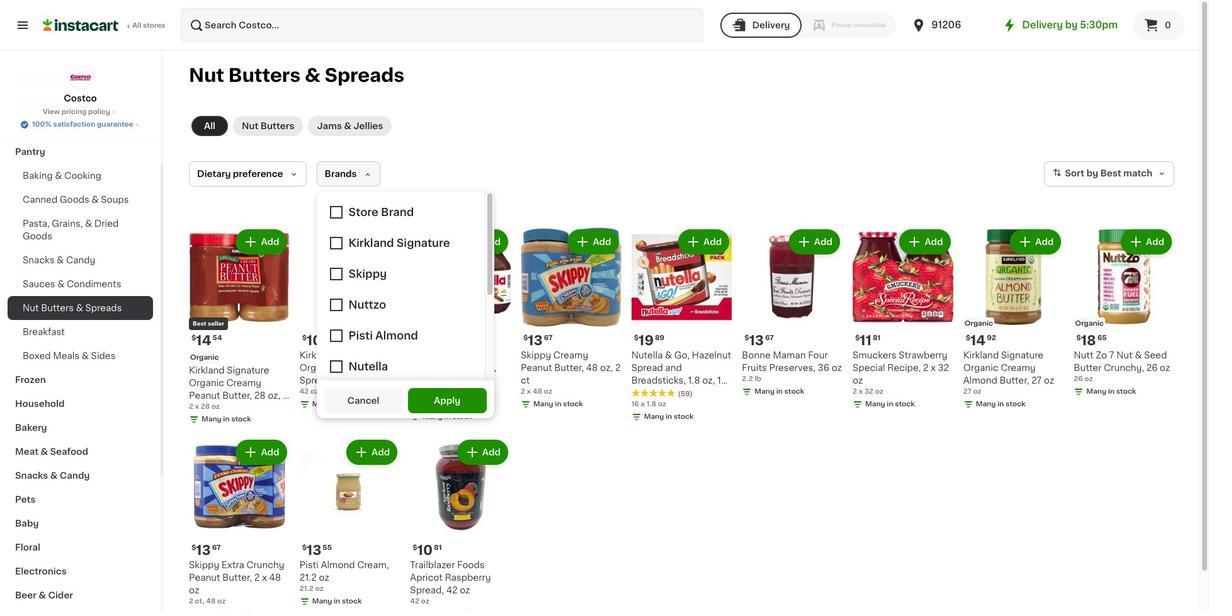 Task type: describe. For each thing, give the bounding box(es) containing it.
cocoa,
[[465, 363, 497, 372]]

go,
[[675, 351, 690, 360]]

delivery by 5:30pm link
[[1003, 18, 1118, 33]]

13 for pisti almond cream, 21.2 oz
[[307, 544, 322, 557]]

1 horizontal spatial nut butters & spreads
[[189, 66, 405, 84]]

many in stock down "apply"
[[423, 413, 473, 420]]

satisfaction
[[53, 121, 95, 128]]

2 inside kirkland signature organic creamy peanut butter, 28 oz, 2 ct
[[283, 391, 288, 400]]

$ for trailblazer foods apricot raspberry spread, 42 oz
[[413, 545, 417, 551]]

and
[[665, 363, 682, 372]]

$ 13 67 for maman
[[745, 334, 774, 347]]

89
[[655, 334, 665, 341]]

floral
[[15, 543, 40, 552]]

preserves,
[[769, 363, 816, 372]]

0 vertical spatial spreads
[[325, 66, 405, 84]]

kirkland for kirkland signature organic creamy almond butter, 27 oz 27 oz
[[964, 351, 999, 360]]

smuckers strawberry special recipe, 2 x 32 oz 2 x 32 oz
[[853, 351, 950, 395]]

& up sauces & condiments
[[57, 256, 64, 265]]

grains,
[[52, 219, 83, 228]]

seed
[[1145, 351, 1168, 360]]

2 inside '$ 18 nutella hazelnut spread with cocoa, 33.5 oz, 2 ct'
[[447, 376, 453, 385]]

$ 10 81 for kirkland signature organic strawberry spread, 42 oz
[[302, 334, 331, 347]]

four
[[808, 351, 828, 360]]

kirkland for kirkland signature organic creamy peanut butter, 28 oz, 2 ct
[[189, 366, 225, 375]]

& inside 'link'
[[55, 171, 62, 180]]

14 for $ 14 54
[[196, 334, 211, 347]]

0 vertical spatial snacks
[[23, 256, 55, 265]]

oz, inside nutella & go, hazelnut spread and breadsticks, 1.8 oz, 16 count
[[703, 376, 716, 385]]

1 vertical spatial 33.5
[[422, 400, 438, 407]]

& up breakfast "link"
[[76, 304, 83, 312]]

kirkland signature organic strawberry spread, 42 oz 42 oz
[[300, 351, 386, 395]]

2 x 28 oz
[[189, 403, 220, 410]]

delivery button
[[721, 13, 802, 38]]

cancel
[[347, 396, 380, 405]]

soups
[[101, 195, 129, 204]]

organic up $ 14 92
[[965, 320, 994, 327]]

jams & jellies link
[[308, 116, 392, 136]]

product group containing 11
[[853, 227, 954, 412]]

33.5 inside '$ 18 nutella hazelnut spread with cocoa, 33.5 oz, 2 ct'
[[410, 376, 430, 385]]

kirkland signature organic creamy almond butter, 27 oz 27 oz
[[964, 351, 1055, 395]]

many for creamy
[[976, 400, 996, 407]]

$ for bonne maman four fruits preserves, 36 oz
[[745, 334, 749, 341]]

add button for nutt zo 7 nut & seed butter crunchy, 26 oz
[[1123, 231, 1171, 253]]

stock down "apply"
[[453, 413, 473, 420]]

add button for trailblazer foods apricot raspberry spread, 42 oz
[[458, 441, 507, 463]]

butter, inside skippy creamy peanut butter, 48 oz, 2 ct 2 x 48 oz
[[555, 363, 584, 372]]

& up the jams
[[305, 66, 321, 84]]

add button for skippy extra crunchy peanut butter, 2 x 48 oz
[[237, 441, 286, 463]]

best match
[[1101, 169, 1153, 178]]

zo
[[1096, 351, 1108, 360]]

stores
[[143, 22, 165, 29]]

1 vertical spatial 26
[[1074, 375, 1083, 382]]

sauces & condiments
[[23, 280, 121, 289]]

1 vertical spatial snacks & candy
[[15, 471, 90, 480]]

goods inside canned goods & soups link
[[60, 195, 89, 204]]

dietary
[[197, 169, 231, 178]]

many for recipe,
[[866, 400, 886, 407]]

many in stock down 16 x 1.8 oz on the bottom right of the page
[[644, 413, 694, 420]]

0 horizontal spatial 32
[[865, 388, 874, 395]]

skippy for skippy extra crunchy peanut butter, 2 x 48 oz
[[189, 561, 219, 570]]

many in stock down 2 x 28 oz
[[202, 416, 251, 423]]

81 for smuckers
[[873, 334, 881, 341]]

$ 18 nutella hazelnut spread with cocoa, 33.5 oz, 2 ct
[[410, 334, 497, 385]]

x inside skippy creamy peanut butter, 48 oz, 2 ct 2 x 48 oz
[[527, 388, 531, 395]]

electronics
[[15, 567, 67, 576]]

$ 14 92
[[966, 334, 997, 347]]

lb
[[755, 375, 762, 382]]

sauces & condiments link
[[8, 272, 153, 296]]

many in stock for &
[[1087, 388, 1137, 395]]

many in stock for oz
[[312, 598, 362, 605]]

1 horizontal spatial 32
[[938, 363, 950, 372]]

best for best match
[[1101, 169, 1122, 178]]

butter, inside 'skippy extra crunchy peanut butter, 2 x 48 oz 2 ct, 48 oz'
[[223, 573, 252, 582]]

many down 2 x 28 oz
[[202, 416, 222, 423]]

butter, inside kirkland signature organic creamy almond butter, 27 oz 27 oz
[[1000, 376, 1030, 385]]

baking & cooking
[[23, 171, 101, 180]]

pantry
[[15, 147, 45, 156]]

add button for nutella & go, hazelnut spread and breadsticks, 1.8 oz, 16 count
[[680, 231, 728, 253]]

$ for kirkland signature organic creamy almond butter, 27 oz
[[966, 334, 971, 341]]

organic up "$ 18 65"
[[1076, 320, 1104, 327]]

delivery for delivery
[[753, 21, 790, 30]]

baking
[[23, 171, 53, 180]]

55
[[323, 545, 332, 551]]

peanut inside skippy creamy peanut butter, 48 oz, 2 ct 2 x 48 oz
[[521, 363, 552, 372]]

nut right all link at the left
[[242, 122, 259, 130]]

canned goods & soups
[[23, 195, 129, 204]]

floral link
[[8, 535, 153, 559]]

0 horizontal spatial 27
[[964, 388, 972, 395]]

0
[[1165, 21, 1172, 30]]

stock for 2
[[895, 400, 915, 407]]

breadsticks,
[[632, 376, 686, 385]]

in down "apply"
[[445, 413, 451, 420]]

nut butters link
[[233, 116, 303, 136]]

organic down the $ 14 54
[[190, 354, 219, 361]]

all link
[[192, 116, 228, 136]]

(30.6k)
[[457, 390, 483, 397]]

42 down "apricot"
[[410, 598, 420, 605]]

many in stock for preserves,
[[755, 388, 805, 395]]

1 vertical spatial 16
[[632, 400, 639, 407]]

signature for kirkland signature
[[55, 76, 99, 84]]

kirkland signature organic creamy peanut butter, 28 oz, 2 ct
[[189, 366, 288, 412]]

add button for kirkland signature organic strawberry spread, 42 oz
[[348, 231, 396, 253]]

Best match Sort by field
[[1045, 161, 1175, 186]]

fruits
[[742, 363, 767, 372]]

recipe,
[[888, 363, 921, 372]]

in for oz
[[334, 598, 340, 605]]

in for &
[[1109, 388, 1115, 395]]

breakfast link
[[8, 320, 153, 344]]

$ 14 54
[[192, 334, 222, 347]]

view pricing policy
[[43, 108, 110, 115]]

0 horizontal spatial 28
[[201, 403, 210, 410]]

$ 19 89
[[634, 334, 665, 347]]

in down kirkland signature organic creamy peanut butter, 28 oz, 2 ct
[[223, 416, 230, 423]]

beverages
[[15, 123, 63, 132]]

& inside nutella & go, hazelnut spread and breadsticks, 1.8 oz, 16 count
[[665, 351, 672, 360]]

& inside nutt zo 7 nut & seed butter crunchy, 26 oz 26 oz
[[1135, 351, 1142, 360]]

0 button
[[1133, 10, 1185, 40]]

1 vertical spatial candy
[[60, 471, 90, 480]]

baby link
[[8, 512, 153, 535]]

pasta,
[[23, 219, 50, 228]]

$ for kirkland signature organic strawberry spread, 42 oz
[[302, 334, 307, 341]]

0 vertical spatial candy
[[66, 256, 95, 265]]

& right the jams
[[344, 122, 352, 130]]

cancel button
[[324, 388, 403, 413]]

seller
[[208, 320, 224, 326]]

0 vertical spatial 26
[[1147, 363, 1158, 372]]

dried
[[94, 219, 119, 228]]

stock for 48
[[563, 400, 583, 407]]

beer & cider link
[[8, 583, 153, 607]]

dietary preference button
[[189, 161, 307, 186]]

delivery by 5:30pm
[[1023, 20, 1118, 30]]

brands
[[325, 169, 357, 178]]

10 for kirkland signature organic strawberry spread, 42 oz
[[307, 334, 322, 347]]

67 for extra
[[212, 545, 221, 551]]

add button for smuckers strawberry special recipe, 2 x 32 oz
[[901, 231, 950, 253]]

13 for bonne maman four fruits preserves, 36 oz
[[749, 334, 764, 347]]

1 vertical spatial butters
[[261, 122, 295, 130]]

stock for &
[[1117, 388, 1137, 395]]

frozen link
[[8, 368, 153, 392]]

preference
[[233, 169, 283, 178]]

meat
[[15, 447, 38, 456]]

almond inside "pisti almond cream, 21.2 oz 21.2 oz"
[[321, 561, 355, 570]]

baby
[[15, 519, 39, 528]]

hazelnut for &
[[692, 351, 732, 360]]

signature for kirkland signature organic creamy peanut butter, 28 oz, 2 ct
[[227, 366, 269, 375]]

1 21.2 from the top
[[300, 574, 317, 582]]

boxed
[[23, 352, 51, 360]]

special
[[853, 363, 886, 372]]

stock for almond
[[1006, 400, 1026, 407]]

many down 16 x 1.8 oz on the bottom right of the page
[[644, 413, 664, 420]]

& down meat & seafood
[[50, 471, 58, 480]]

kirkland signature
[[15, 76, 99, 84]]

many down 2 x 33.5 oz
[[423, 413, 443, 420]]

crunchy,
[[1104, 363, 1145, 372]]

100% satisfaction guarantee
[[32, 121, 133, 128]]

by for sort
[[1087, 169, 1099, 178]]

electronics link
[[8, 559, 153, 583]]

nut butters & spreads link
[[8, 296, 153, 320]]

goods inside pasta, grains, & dried goods
[[23, 232, 52, 241]]

stock for preserves,
[[785, 388, 805, 395]]

2 snacks & candy link from the top
[[8, 464, 153, 488]]

stock down kirkland signature organic creamy peanut butter, 28 oz, 2 ct
[[231, 416, 251, 423]]

nut butters
[[242, 122, 295, 130]]

ct inside skippy creamy peanut butter, 48 oz, 2 ct 2 x 48 oz
[[521, 376, 530, 385]]

best for best seller
[[193, 320, 207, 326]]

trailblazer foods apricot raspberry spread, 42 oz 42 oz
[[410, 561, 491, 605]]

many in stock for spread,
[[312, 400, 362, 407]]

65
[[1098, 334, 1107, 341]]

oz, inside skippy creamy peanut butter, 48 oz, 2 ct 2 x 48 oz
[[600, 363, 613, 372]]

1 vertical spatial snacks
[[15, 471, 48, 480]]

in for 48
[[555, 400, 562, 407]]

hazelnut for 18
[[444, 351, 483, 360]]

stock for spread,
[[342, 400, 362, 407]]

nutt
[[1074, 351, 1094, 360]]

butter
[[1074, 363, 1102, 372]]

instacart logo image
[[43, 18, 118, 33]]



Task type: vqa. For each thing, say whether or not it's contained in the screenshot.
that
no



Task type: locate. For each thing, give the bounding box(es) containing it.
kirkland inside kirkland signature organic creamy almond butter, 27 oz 27 oz
[[964, 351, 999, 360]]

stock down (59) at right bottom
[[674, 413, 694, 420]]

nut up all link at the left
[[189, 66, 224, 84]]

1.8
[[688, 376, 700, 385], [647, 400, 657, 407]]

0 horizontal spatial skippy
[[189, 561, 219, 570]]

add for nutt zo 7 nut & seed butter crunchy, 26 oz
[[1146, 238, 1165, 246]]

spread, down "apricot"
[[410, 586, 444, 595]]

& left 'dried'
[[85, 219, 92, 228]]

many in stock for 48
[[534, 400, 583, 407]]

42 up cancel button
[[336, 376, 347, 385]]

0 horizontal spatial 16
[[632, 400, 639, 407]]

1 vertical spatial 28
[[201, 403, 210, 410]]

18 for $ 18 nutella hazelnut spread with cocoa, 33.5 oz, 2 ct
[[417, 334, 433, 347]]

boxed meals & sides link
[[8, 344, 153, 368]]

candy
[[66, 256, 95, 265], [60, 471, 90, 480]]

1 vertical spatial best
[[193, 320, 207, 326]]

2 14 from the left
[[971, 334, 986, 347]]

bakery link
[[8, 416, 153, 440]]

nutella inside '$ 18 nutella hazelnut spread with cocoa, 33.5 oz, 2 ct'
[[410, 351, 442, 360]]

skippy inside 'skippy extra crunchy peanut butter, 2 x 48 oz 2 ct, 48 oz'
[[189, 561, 219, 570]]

creamy inside kirkland signature organic creamy peanut butter, 28 oz, 2 ct
[[226, 378, 261, 387]]

1 vertical spatial nut butters & spreads
[[23, 304, 122, 312]]

$ inside "$ 18 65"
[[1077, 334, 1081, 341]]

nutella & go, hazelnut spread and breadsticks, 1.8 oz, 16 count
[[632, 351, 732, 397]]

$ 13 67 for creamy
[[524, 334, 553, 347]]

91206 button
[[912, 8, 987, 43]]

1 vertical spatial by
[[1087, 169, 1099, 178]]

service type group
[[721, 13, 897, 38]]

add button for nutella hazelnut spread with cocoa, 33.5 oz, 2 ct
[[458, 231, 507, 253]]

with
[[444, 363, 463, 372]]

1 vertical spatial 32
[[865, 388, 874, 395]]

1 horizontal spatial 67
[[544, 334, 553, 341]]

add for kirkland signature organic strawberry spread, 42 oz
[[372, 238, 390, 246]]

in down crunchy,
[[1109, 388, 1115, 395]]

strawberry inside kirkland signature organic strawberry spread, 42 oz 42 oz
[[337, 363, 386, 372]]

32
[[938, 363, 950, 372], [865, 388, 874, 395]]

strawberry inside smuckers strawberry special recipe, 2 x 32 oz 2 x 32 oz
[[899, 351, 948, 360]]

stock down skippy creamy peanut butter, 48 oz, 2 ct 2 x 48 oz
[[563, 400, 583, 407]]

13 for skippy extra crunchy peanut butter, 2 x 48 oz
[[196, 544, 211, 557]]

0 horizontal spatial 10
[[307, 334, 322, 347]]

by inside field
[[1087, 169, 1099, 178]]

2 18 from the left
[[1081, 334, 1097, 347]]

1 horizontal spatial 18
[[1081, 334, 1097, 347]]

1 horizontal spatial 81
[[434, 545, 442, 551]]

stock down the preserves,
[[785, 388, 805, 395]]

$ inside the $ 14 54
[[192, 334, 196, 341]]

28
[[254, 391, 266, 400], [201, 403, 210, 410]]

butters up "breakfast"
[[41, 304, 74, 312]]

best inside best match sort by field
[[1101, 169, 1122, 178]]

67 up 'skippy extra crunchy peanut butter, 2 x 48 oz 2 ct, 48 oz' at bottom
[[212, 545, 221, 551]]

0 vertical spatial 27
[[1032, 376, 1042, 385]]

& left sides
[[82, 352, 89, 360]]

0 vertical spatial 28
[[254, 391, 266, 400]]

signature for kirkland signature organic creamy almond butter, 27 oz 27 oz
[[1002, 351, 1044, 360]]

stock
[[785, 388, 805, 395], [1117, 388, 1137, 395], [563, 400, 583, 407], [895, 400, 915, 407], [342, 400, 362, 407], [1006, 400, 1026, 407], [453, 413, 473, 420], [674, 413, 694, 420], [231, 416, 251, 423], [342, 598, 362, 605]]

beverages link
[[8, 116, 153, 140]]

by inside 'link'
[[1066, 20, 1078, 30]]

best
[[1101, 169, 1122, 178], [193, 320, 207, 326]]

0 horizontal spatial 81
[[323, 334, 331, 341]]

2 horizontal spatial 81
[[873, 334, 881, 341]]

81 inside $ 11 81
[[873, 334, 881, 341]]

$
[[192, 334, 196, 341], [524, 334, 528, 341], [856, 334, 860, 341], [302, 334, 307, 341], [413, 334, 417, 341], [634, 334, 639, 341], [745, 334, 749, 341], [966, 334, 971, 341], [1077, 334, 1081, 341], [192, 545, 196, 551], [302, 545, 307, 551], [413, 545, 417, 551]]

butters up nut butters link at the top of page
[[229, 66, 301, 84]]

2 horizontal spatial creamy
[[1001, 363, 1036, 372]]

goods
[[60, 195, 89, 204], [23, 232, 52, 241]]

add for pisti almond cream, 21.2 oz
[[372, 448, 390, 457]]

almond inside kirkland signature organic creamy almond butter, 27 oz 27 oz
[[964, 376, 998, 385]]

butters up preference
[[261, 122, 295, 130]]

10
[[307, 334, 322, 347], [417, 544, 433, 557]]

produce link
[[8, 92, 153, 116]]

nutella down 19
[[632, 351, 663, 360]]

foods
[[457, 561, 485, 570]]

cooking
[[64, 171, 101, 180]]

13 for skippy creamy peanut butter, 48 oz, 2 ct
[[528, 334, 543, 347]]

by for delivery
[[1066, 20, 1078, 30]]

0 vertical spatial butters
[[229, 66, 301, 84]]

0 horizontal spatial creamy
[[226, 378, 261, 387]]

all for all stores
[[132, 22, 141, 29]]

None search field
[[180, 8, 705, 43]]

1 spread from the left
[[410, 363, 442, 372]]

1.8 inside nutella & go, hazelnut spread and breadsticks, 1.8 oz, 16 count
[[688, 376, 700, 385]]

$ for skippy creamy peanut butter, 48 oz, 2 ct
[[524, 334, 528, 341]]

household link
[[8, 392, 153, 416]]

32 right recipe,
[[938, 363, 950, 372]]

add for bonne maman four fruits preserves, 36 oz
[[814, 238, 833, 246]]

guarantee
[[97, 121, 133, 128]]

spread, inside trailblazer foods apricot raspberry spread, 42 oz 42 oz
[[410, 586, 444, 595]]

snacks & candy link up sauces & condiments
[[8, 248, 153, 272]]

jams & jellies
[[317, 122, 383, 130]]

spread left with
[[410, 363, 442, 372]]

add for smuckers strawberry special recipe, 2 x 32 oz
[[925, 238, 944, 246]]

almond down 55
[[321, 561, 355, 570]]

spread up breadsticks,
[[632, 363, 663, 372]]

67 for creamy
[[544, 334, 553, 341]]

skippy extra crunchy peanut butter, 2 x 48 oz 2 ct, 48 oz
[[189, 561, 285, 605]]

oz, inside kirkland signature organic creamy peanut butter, 28 oz, 2 ct
[[268, 391, 281, 400]]

91206
[[932, 20, 962, 30]]

1 horizontal spatial best
[[1101, 169, 1122, 178]]

peanut inside 'skippy extra crunchy peanut butter, 2 x 48 oz 2 ct, 48 oz'
[[189, 573, 220, 582]]

$ for skippy extra crunchy peanut butter, 2 x 48 oz
[[192, 545, 196, 551]]

Search field
[[181, 9, 703, 42]]

$ for nutt zo 7 nut & seed butter crunchy, 26 oz
[[1077, 334, 1081, 341]]

18 inside '$ 18 nutella hazelnut spread with cocoa, 33.5 oz, 2 ct'
[[417, 334, 433, 347]]

81
[[873, 334, 881, 341], [323, 334, 331, 341], [434, 545, 442, 551]]

butter,
[[555, 363, 584, 372], [1000, 376, 1030, 385], [223, 391, 252, 400], [223, 573, 252, 582]]

count
[[632, 388, 657, 397]]

pasta, grains, & dried goods link
[[8, 212, 153, 248]]

snacks & candy link
[[8, 248, 153, 272], [8, 464, 153, 488]]

& inside pasta, grains, & dried goods
[[85, 219, 92, 228]]

2 vertical spatial creamy
[[226, 378, 261, 387]]

view pricing policy link
[[43, 107, 118, 117]]

1 vertical spatial $ 10 81
[[413, 544, 442, 557]]

1 vertical spatial spreads
[[85, 304, 122, 312]]

0 horizontal spatial 18
[[417, 334, 433, 347]]

many in stock down kirkland signature organic creamy almond butter, 27 oz 27 oz
[[976, 400, 1026, 407]]

$ 10 81 up kirkland signature organic strawberry spread, 42 oz 42 oz
[[302, 334, 331, 347]]

many down lb
[[755, 388, 775, 395]]

apply
[[434, 396, 461, 405]]

policy
[[88, 108, 110, 115]]

1 vertical spatial goods
[[23, 232, 52, 241]]

1 vertical spatial 1.8
[[647, 400, 657, 407]]

meals
[[53, 352, 80, 360]]

0 horizontal spatial delivery
[[753, 21, 790, 30]]

$ 13 67 up skippy creamy peanut butter, 48 oz, 2 ct 2 x 48 oz
[[524, 334, 553, 347]]

organic inside kirkland signature organic creamy peanut butter, 28 oz, 2 ct
[[189, 378, 224, 387]]

14
[[196, 334, 211, 347], [971, 334, 986, 347]]

2 vertical spatial butters
[[41, 304, 74, 312]]

nut inside nutt zo 7 nut & seed butter crunchy, 26 oz 26 oz
[[1117, 351, 1133, 360]]

$ 13 67 up bonne
[[745, 334, 774, 347]]

81 for trailblazer
[[434, 545, 442, 551]]

in for almond
[[998, 400, 1004, 407]]

1 horizontal spatial spreads
[[325, 66, 405, 84]]

0 vertical spatial nut butters & spreads
[[189, 66, 405, 84]]

nut down the sauces
[[23, 304, 39, 312]]

organic down $ 14 92
[[964, 363, 999, 372]]

candy down the seafood in the bottom of the page
[[60, 471, 90, 480]]

kirkland for kirkland signature organic strawberry spread, 42 oz 42 oz
[[300, 351, 335, 360]]

0 horizontal spatial 26
[[1074, 375, 1083, 382]]

many for strawberry
[[312, 400, 332, 407]]

nutella inside nutella & go, hazelnut spread and breadsticks, 1.8 oz, 16 count
[[632, 351, 663, 360]]

crunchy
[[247, 561, 285, 570]]

many in stock down kirkland signature organic strawberry spread, 42 oz 42 oz
[[312, 400, 362, 407]]

bonne maman four fruits preserves, 36 oz 2.2 lb
[[742, 351, 842, 382]]

many down kirkland signature organic creamy almond butter, 27 oz 27 oz
[[976, 400, 996, 407]]

92
[[987, 334, 997, 341]]

add for nutella & go, hazelnut spread and breadsticks, 1.8 oz, 16 count
[[704, 238, 722, 246]]

18
[[417, 334, 433, 347], [1081, 334, 1097, 347]]

pricing
[[62, 108, 87, 115]]

1 horizontal spatial nutella
[[632, 351, 663, 360]]

in for spread,
[[334, 400, 340, 407]]

nutella up 2 x 33.5 oz
[[410, 351, 442, 360]]

oz inside bonne maman four fruits preserves, 36 oz 2.2 lb
[[832, 363, 842, 372]]

& right the meat
[[41, 447, 48, 456]]

26 down seed
[[1147, 363, 1158, 372]]

13 up bonne
[[749, 334, 764, 347]]

0 vertical spatial 10
[[307, 334, 322, 347]]

2 hazelnut from the left
[[692, 351, 732, 360]]

1 horizontal spatial by
[[1087, 169, 1099, 178]]

0 horizontal spatial $ 13 67
[[192, 544, 221, 557]]

18 for $ 18 65
[[1081, 334, 1097, 347]]

0 horizontal spatial best
[[193, 320, 207, 326]]

hazelnut inside nutella & go, hazelnut spread and breadsticks, 1.8 oz, 16 count
[[692, 351, 732, 360]]

$ inside $ 14 92
[[966, 334, 971, 341]]

1 vertical spatial 27
[[964, 388, 972, 395]]

pantry link
[[8, 140, 153, 164]]

nut up crunchy,
[[1117, 351, 1133, 360]]

hazelnut
[[444, 351, 483, 360], [692, 351, 732, 360]]

2 21.2 from the top
[[300, 585, 314, 592]]

many in stock for almond
[[976, 400, 1026, 407]]

butter, inside kirkland signature organic creamy peanut butter, 28 oz, 2 ct
[[223, 391, 252, 400]]

28 inside kirkland signature organic creamy peanut butter, 28 oz, 2 ct
[[254, 391, 266, 400]]

maman
[[773, 351, 806, 360]]

seafood
[[50, 447, 88, 456]]

creamy inside kirkland signature organic creamy almond butter, 27 oz 27 oz
[[1001, 363, 1036, 372]]

0 vertical spatial almond
[[964, 376, 998, 385]]

snacks & candy up sauces & condiments
[[23, 256, 95, 265]]

kirkland for kirkland signature
[[15, 76, 53, 84]]

1 horizontal spatial 16
[[718, 376, 727, 385]]

snacks & candy
[[23, 256, 95, 265], [15, 471, 90, 480]]

14 left "54"
[[196, 334, 211, 347]]

1 horizontal spatial ct
[[455, 376, 464, 385]]

cider
[[48, 591, 73, 600]]

$ inside $ 11 81
[[856, 334, 860, 341]]

snacks
[[23, 256, 55, 265], [15, 471, 48, 480]]

beer
[[15, 591, 37, 600]]

16 inside nutella & go, hazelnut spread and breadsticks, 1.8 oz, 16 count
[[718, 376, 727, 385]]

all stores link
[[43, 8, 166, 43]]

0 vertical spatial 32
[[938, 363, 950, 372]]

add button for bonne maman four fruits preserves, 36 oz
[[790, 231, 839, 253]]

sort
[[1065, 169, 1085, 178]]

add button for skippy creamy peanut butter, 48 oz, 2 ct
[[569, 231, 618, 253]]

in down "pisti almond cream, 21.2 oz 21.2 oz"
[[334, 598, 340, 605]]

0 horizontal spatial spreads
[[85, 304, 122, 312]]

spread, for trailblazer foods apricot raspberry spread, 42 oz
[[410, 586, 444, 595]]

all for all
[[204, 122, 215, 130]]

$ 10 81 for trailblazer foods apricot raspberry spread, 42 oz
[[413, 544, 442, 557]]

$ 10 81 up trailblazer
[[413, 544, 442, 557]]

spreads up jellies
[[325, 66, 405, 84]]

bakery
[[15, 423, 47, 432]]

0 vertical spatial spread,
[[300, 376, 334, 385]]

creamy inside skippy creamy peanut butter, 48 oz, 2 ct 2 x 48 oz
[[554, 351, 589, 360]]

1 vertical spatial peanut
[[189, 391, 220, 400]]

spreads down condiments on the left of the page
[[85, 304, 122, 312]]

creamy for kirkland signature organic creamy peanut butter, 28 oz, 2 ct
[[226, 378, 261, 387]]

$ inside '$ 18 nutella hazelnut spread with cocoa, 33.5 oz, 2 ct'
[[413, 334, 417, 341]]

2 spread from the left
[[632, 363, 663, 372]]

$ inside $ 19 89
[[634, 334, 639, 341]]

2 horizontal spatial $ 13 67
[[745, 334, 774, 347]]

2 nutella from the left
[[632, 351, 663, 360]]

nut butters & spreads inside nut butters & spreads link
[[23, 304, 122, 312]]

81 right 11
[[873, 334, 881, 341]]

$ 13 67 up 'skippy extra crunchy peanut butter, 2 x 48 oz 2 ct, 48 oz' at bottom
[[192, 544, 221, 557]]

add for trailblazer foods apricot raspberry spread, 42 oz
[[482, 448, 501, 457]]

pets link
[[8, 488, 153, 512]]

$ for pisti almond cream, 21.2 oz
[[302, 545, 307, 551]]

14 left 92
[[971, 334, 986, 347]]

1 snacks & candy link from the top
[[8, 248, 153, 272]]

in for 2
[[887, 400, 894, 407]]

0 vertical spatial 1.8
[[688, 376, 700, 385]]

42 left cancel button
[[300, 388, 309, 395]]

in down smuckers strawberry special recipe, 2 x 32 oz 2 x 32 oz
[[887, 400, 894, 407]]

0 vertical spatial skippy
[[521, 351, 551, 360]]

81 up kirkland signature organic strawberry spread, 42 oz 42 oz
[[323, 334, 331, 341]]

& right beer
[[39, 591, 46, 600]]

0 vertical spatial 21.2
[[300, 574, 317, 582]]

hazelnut right go,
[[692, 351, 732, 360]]

spread, inside kirkland signature organic strawberry spread, 42 oz 42 oz
[[300, 376, 334, 385]]

breakfast
[[23, 328, 65, 336]]

1 nutella from the left
[[410, 351, 442, 360]]

1 horizontal spatial 10
[[417, 544, 433, 557]]

frozen
[[15, 375, 46, 384]]

1 18 from the left
[[417, 334, 433, 347]]

costco logo image
[[68, 66, 92, 89]]

1 horizontal spatial $ 10 81
[[413, 544, 442, 557]]

many for 21.2
[[312, 598, 332, 605]]

many down butter
[[1087, 388, 1107, 395]]

& left soups
[[92, 195, 99, 204]]

42 down raspberry
[[446, 586, 458, 595]]

1 horizontal spatial hazelnut
[[692, 351, 732, 360]]

nut butters & spreads up nut butters link at the top of page
[[189, 66, 405, 84]]

2 x 33.5 oz
[[410, 400, 448, 407]]

snacks up the sauces
[[23, 256, 55, 265]]

in down kirkland signature organic creamy almond butter, 27 oz 27 oz
[[998, 400, 1004, 407]]

many in stock for 2
[[866, 400, 915, 407]]

ct inside '$ 18 nutella hazelnut spread with cocoa, 33.5 oz, 2 ct'
[[455, 376, 464, 385]]

butters
[[229, 66, 301, 84], [261, 122, 295, 130], [41, 304, 74, 312]]

0 vertical spatial by
[[1066, 20, 1078, 30]]

all stores
[[132, 22, 165, 29]]

stock down crunchy,
[[1117, 388, 1137, 395]]

ct
[[521, 376, 530, 385], [455, 376, 464, 385], [189, 404, 198, 412]]

canned
[[23, 195, 57, 204]]

add button for kirkland signature organic creamy peanut butter, 28 oz, 2 ct
[[237, 231, 286, 253]]

delivery inside button
[[753, 21, 790, 30]]

spread, up cancel button
[[300, 376, 334, 385]]

0 horizontal spatial nut butters & spreads
[[23, 304, 122, 312]]

1 horizontal spatial 28
[[254, 391, 266, 400]]

1 vertical spatial almond
[[321, 561, 355, 570]]

delivery for delivery by 5:30pm
[[1023, 20, 1063, 30]]

spread for 18
[[410, 363, 442, 372]]

many down special
[[866, 400, 886, 407]]

1 vertical spatial 21.2
[[300, 585, 314, 592]]

nutt zo 7 nut & seed butter crunchy, 26 oz 26 oz
[[1074, 351, 1171, 382]]

snacks & candy link down the seafood in the bottom of the page
[[8, 464, 153, 488]]

organic inside kirkland signature organic strawberry spread, 42 oz 42 oz
[[300, 363, 335, 372]]

strawberry up recipe,
[[899, 351, 948, 360]]

apricot
[[410, 574, 443, 582]]

almond down $ 14 92
[[964, 376, 998, 385]]

$ for nutella & go, hazelnut spread and breadsticks, 1.8 oz, 16 count
[[634, 334, 639, 341]]

0 horizontal spatial 67
[[212, 545, 221, 551]]

peanut
[[521, 363, 552, 372], [189, 391, 220, 400], [189, 573, 220, 582]]

product group
[[189, 227, 290, 427], [300, 227, 400, 412], [410, 227, 511, 424], [521, 227, 622, 412], [632, 227, 732, 424], [742, 227, 843, 399], [853, 227, 954, 412], [964, 227, 1064, 412], [1074, 227, 1175, 399], [189, 437, 290, 611], [300, 437, 400, 609], [410, 437, 511, 611]]

all left stores
[[132, 22, 141, 29]]

spread for &
[[632, 363, 663, 372]]

10 up kirkland signature organic strawberry spread, 42 oz 42 oz
[[307, 334, 322, 347]]

0 horizontal spatial goods
[[23, 232, 52, 241]]

1 horizontal spatial goods
[[60, 195, 89, 204]]

snacks & candy down meat & seafood
[[15, 471, 90, 480]]

nut butters & spreads down sauces & condiments
[[23, 304, 122, 312]]

in for preserves,
[[777, 388, 783, 395]]

5:30pm
[[1080, 20, 1118, 30]]

& right baking
[[55, 171, 62, 180]]

67 for maman
[[765, 334, 774, 341]]

hazelnut inside '$ 18 nutella hazelnut spread with cocoa, 33.5 oz, 2 ct'
[[444, 351, 483, 360]]

0 vertical spatial 16
[[718, 376, 727, 385]]

13 left 55
[[307, 544, 322, 557]]

best left seller
[[193, 320, 207, 326]]

& inside "link"
[[41, 447, 48, 456]]

kirkland inside kirkland signature organic creamy peanut butter, 28 oz, 2 ct
[[189, 366, 225, 375]]

10 up trailblazer
[[417, 544, 433, 557]]

many for fruits
[[755, 388, 775, 395]]

in left cancel
[[334, 400, 340, 407]]

signature inside kirkland signature organic creamy peanut butter, 28 oz, 2 ct
[[227, 366, 269, 375]]

add button for kirkland signature organic creamy almond butter, 27 oz
[[1012, 231, 1060, 253]]

1 horizontal spatial $ 13 67
[[524, 334, 553, 347]]

many in stock down crunchy,
[[1087, 388, 1137, 395]]

81 for kirkland
[[323, 334, 331, 341]]

product group containing 19
[[632, 227, 732, 424]]

in down 16 x 1.8 oz on the bottom right of the page
[[666, 413, 672, 420]]

1 horizontal spatial 1.8
[[688, 376, 700, 385]]

skippy for skippy creamy peanut butter, 48 oz, 2 ct
[[521, 351, 551, 360]]

0 vertical spatial $ 10 81
[[302, 334, 331, 347]]

& left go,
[[665, 351, 672, 360]]

1 hazelnut from the left
[[444, 351, 483, 360]]

stock down kirkland signature organic strawberry spread, 42 oz 42 oz
[[342, 400, 362, 407]]

oz, inside '$ 18 nutella hazelnut spread with cocoa, 33.5 oz, 2 ct'
[[432, 376, 445, 385]]

stock down kirkland signature organic creamy almond butter, 27 oz 27 oz
[[1006, 400, 1026, 407]]

0 horizontal spatial almond
[[321, 561, 355, 570]]

26 down butter
[[1074, 375, 1083, 382]]

delivery inside 'link'
[[1023, 20, 1063, 30]]

0 horizontal spatial 14
[[196, 334, 211, 347]]

many for nut
[[1087, 388, 1107, 395]]

0 vertical spatial creamy
[[554, 351, 589, 360]]

$ for smuckers strawberry special recipe, 2 x 32 oz
[[856, 334, 860, 341]]

0 vertical spatial 33.5
[[410, 376, 430, 385]]

oz inside skippy creamy peanut butter, 48 oz, 2 ct 2 x 48 oz
[[544, 388, 552, 395]]

0 horizontal spatial $ 10 81
[[302, 334, 331, 347]]

creamy for kirkland signature organic creamy almond butter, 27 oz 27 oz
[[1001, 363, 1036, 372]]

ct inside kirkland signature organic creamy peanut butter, 28 oz, 2 ct
[[189, 404, 198, 412]]

1 vertical spatial snacks & candy link
[[8, 464, 153, 488]]

67 up skippy creamy peanut butter, 48 oz, 2 ct 2 x 48 oz
[[544, 334, 553, 341]]

1 vertical spatial all
[[204, 122, 215, 130]]

add for kirkland signature organic creamy peanut butter, 28 oz, 2 ct
[[261, 238, 280, 246]]

2 horizontal spatial ct
[[521, 376, 530, 385]]

signature inside kirkland signature organic creamy almond butter, 27 oz 27 oz
[[1002, 351, 1044, 360]]

almond
[[964, 376, 998, 385], [321, 561, 355, 570]]

signature
[[55, 76, 99, 84], [338, 351, 380, 360], [1002, 351, 1044, 360], [227, 366, 269, 375]]

0 vertical spatial best
[[1101, 169, 1122, 178]]

spread, for kirkland signature organic strawberry spread, 42 oz
[[300, 376, 334, 385]]

67 up bonne
[[765, 334, 774, 341]]

x inside 'skippy extra crunchy peanut butter, 2 x 48 oz 2 ct, 48 oz'
[[262, 573, 267, 582]]

0 vertical spatial strawberry
[[899, 351, 948, 360]]

1 horizontal spatial 27
[[1032, 376, 1042, 385]]

spread inside '$ 18 nutella hazelnut spread with cocoa, 33.5 oz, 2 ct'
[[410, 363, 442, 372]]

sides
[[91, 352, 116, 360]]

1 14 from the left
[[196, 334, 211, 347]]

26
[[1147, 363, 1158, 372], [1074, 375, 1083, 382]]

organic up 2 x 28 oz
[[189, 378, 224, 387]]

hazelnut up with
[[444, 351, 483, 360]]

$ inside $ 13 55
[[302, 545, 307, 551]]

smuckers
[[853, 351, 897, 360]]

16
[[718, 376, 727, 385], [632, 400, 639, 407]]

signature inside kirkland signature organic strawberry spread, 42 oz 42 oz
[[338, 351, 380, 360]]

0 vertical spatial snacks & candy
[[23, 256, 95, 265]]

14 for $ 14 92
[[971, 334, 986, 347]]

0 horizontal spatial spread
[[410, 363, 442, 372]]

raspberry
[[445, 574, 491, 582]]

strawberry
[[899, 351, 948, 360], [337, 363, 386, 372]]

add button for pisti almond cream, 21.2 oz
[[348, 441, 396, 463]]

signature for kirkland signature organic strawberry spread, 42 oz 42 oz
[[338, 351, 380, 360]]

all up dietary in the top left of the page
[[204, 122, 215, 130]]

add for kirkland signature organic creamy almond butter, 27 oz
[[1036, 238, 1054, 246]]

add for skippy creamy peanut butter, 48 oz, 2 ct
[[593, 238, 612, 246]]

0 horizontal spatial strawberry
[[337, 363, 386, 372]]

many down kirkland signature organic strawberry spread, 42 oz 42 oz
[[312, 400, 332, 407]]

0 horizontal spatial spread,
[[300, 376, 334, 385]]

match
[[1124, 169, 1153, 178]]

organic inside kirkland signature organic creamy almond butter, 27 oz 27 oz
[[964, 363, 999, 372]]

1 horizontal spatial skippy
[[521, 351, 551, 360]]

13 up skippy creamy peanut butter, 48 oz, 2 ct 2 x 48 oz
[[528, 334, 543, 347]]

organic
[[965, 320, 994, 327], [1076, 320, 1104, 327], [190, 354, 219, 361], [300, 363, 335, 372], [964, 363, 999, 372], [189, 378, 224, 387]]

100% satisfaction guarantee button
[[20, 117, 141, 130]]

stock for oz
[[342, 598, 362, 605]]

0 horizontal spatial all
[[132, 22, 141, 29]]

0 vertical spatial all
[[132, 22, 141, 29]]

1 horizontal spatial 14
[[971, 334, 986, 347]]

2
[[616, 363, 621, 372], [924, 363, 929, 372], [447, 376, 453, 385], [521, 388, 525, 395], [853, 388, 857, 395], [283, 391, 288, 400], [410, 400, 415, 407], [189, 403, 193, 410], [254, 573, 260, 582], [189, 598, 193, 605]]

81 up trailblazer
[[434, 545, 442, 551]]

54
[[213, 334, 222, 341]]

kirkland inside kirkland signature organic strawberry spread, 42 oz 42 oz
[[300, 351, 335, 360]]

0 horizontal spatial by
[[1066, 20, 1078, 30]]

& right the sauces
[[57, 280, 65, 289]]

1 horizontal spatial all
[[204, 122, 215, 130]]

11
[[860, 334, 872, 347]]

1 vertical spatial skippy
[[189, 561, 219, 570]]

$ 13 67 for extra
[[192, 544, 221, 557]]

many for butter,
[[534, 400, 554, 407]]

skippy inside skippy creamy peanut butter, 48 oz, 2 ct 2 x 48 oz
[[521, 351, 551, 360]]

13 up 'skippy extra crunchy peanut butter, 2 x 48 oz 2 ct, 48 oz' at bottom
[[196, 544, 211, 557]]

many in stock down skippy creamy peanut butter, 48 oz, 2 ct 2 x 48 oz
[[534, 400, 583, 407]]

add for skippy extra crunchy peanut butter, 2 x 48 oz
[[261, 448, 280, 457]]

1 vertical spatial creamy
[[1001, 363, 1036, 372]]

by
[[1066, 20, 1078, 30], [1087, 169, 1099, 178]]

peanut inside kirkland signature organic creamy peanut butter, 28 oz, 2 ct
[[189, 391, 220, 400]]

spread inside nutella & go, hazelnut spread and breadsticks, 1.8 oz, 16 count
[[632, 363, 663, 372]]

1 horizontal spatial spread,
[[410, 586, 444, 595]]

kirkland signature link
[[8, 68, 153, 92]]

0 horizontal spatial hazelnut
[[444, 351, 483, 360]]

0 vertical spatial peanut
[[521, 363, 552, 372]]



